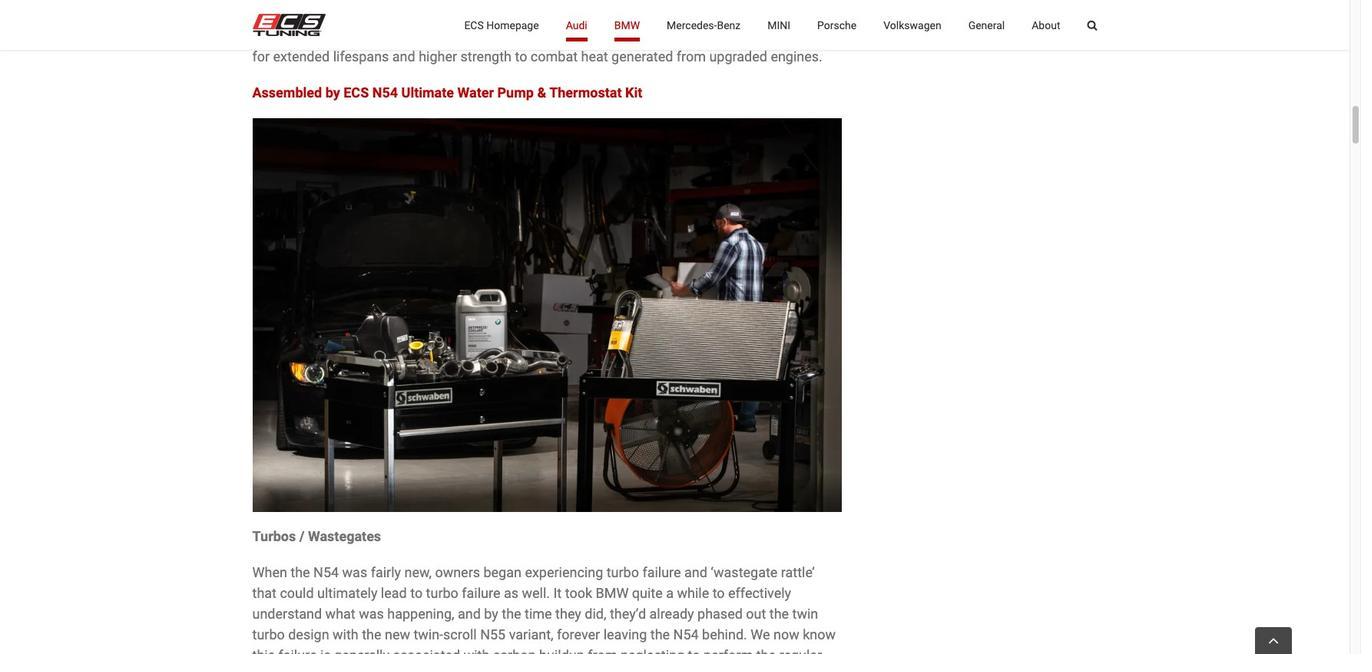 Task type: vqa. For each thing, say whether or not it's contained in the screenshot.
the bottom turbo
yes



Task type: locate. For each thing, give the bounding box(es) containing it.
n54
[[372, 85, 398, 101], [313, 564, 339, 580], [673, 626, 699, 643]]

and up while
[[684, 564, 707, 580]]

by up n55
[[484, 606, 498, 622]]

that
[[252, 585, 276, 601]]

turbo down owners
[[426, 585, 458, 601]]

was up ultimately
[[342, 564, 367, 580]]

0 horizontal spatial and
[[458, 606, 481, 622]]

1 horizontal spatial with
[[464, 647, 490, 654]]

by
[[325, 85, 340, 101], [484, 606, 498, 622]]

ecs right assembled
[[344, 85, 369, 101]]

mini link
[[768, 0, 790, 50]]

it
[[553, 585, 562, 601]]

2 vertical spatial n54
[[673, 626, 699, 643]]

what
[[325, 606, 355, 622]]

n54 down already
[[673, 626, 699, 643]]

1 vertical spatial turbo
[[426, 585, 458, 601]]

ecs
[[464, 19, 484, 31], [344, 85, 369, 101]]

assembled by ecs n54 ultimate water pump & thermostat kit link
[[252, 85, 642, 101]]

twin
[[792, 606, 818, 622]]

n54 up ultimately
[[313, 564, 339, 580]]

ultimate
[[401, 85, 454, 101]]

1 vertical spatial bmw
[[596, 585, 629, 601]]

1 vertical spatial failure
[[462, 585, 500, 601]]

0 vertical spatial failure
[[642, 564, 681, 580]]

1 horizontal spatial by
[[484, 606, 498, 622]]

with down n55
[[464, 647, 490, 654]]

0 horizontal spatial n54
[[313, 564, 339, 580]]

bmw up they'd
[[596, 585, 629, 601]]

as
[[504, 585, 518, 601]]

already
[[649, 606, 694, 622]]

failure down began
[[462, 585, 500, 601]]

new
[[385, 626, 410, 643]]

rattle'
[[781, 564, 815, 580]]

ecs homepage link
[[464, 0, 539, 50]]

1 vertical spatial ecs
[[344, 85, 369, 101]]

and
[[684, 564, 707, 580], [458, 606, 481, 622]]

1 vertical spatial with
[[464, 647, 490, 654]]

0 horizontal spatial failure
[[278, 647, 317, 654]]

2 vertical spatial turbo
[[252, 626, 285, 643]]

behind.
[[702, 626, 747, 643]]

lead
[[381, 585, 407, 601]]

1 horizontal spatial and
[[684, 564, 707, 580]]

mercedes-benz
[[667, 19, 741, 31]]

failure down design
[[278, 647, 317, 654]]

ultimately
[[317, 585, 377, 601]]

0 horizontal spatial turbo
[[252, 626, 285, 643]]

now
[[773, 626, 799, 643]]

ecs left homepage
[[464, 19, 484, 31]]

turbo up this
[[252, 626, 285, 643]]

experiencing
[[525, 564, 603, 580]]

volkswagen link
[[883, 0, 941, 50]]

benz
[[717, 19, 741, 31]]

2 horizontal spatial turbo
[[607, 564, 639, 580]]

with down what
[[333, 626, 358, 643]]

bmw right audi
[[614, 19, 640, 31]]

well.
[[522, 585, 550, 601]]

to
[[410, 585, 423, 601], [713, 585, 725, 601], [688, 647, 700, 654]]

was
[[342, 564, 367, 580], [359, 606, 384, 622]]

fairly
[[371, 564, 401, 580]]

about
[[1032, 19, 1060, 31]]

failure up the a
[[642, 564, 681, 580]]

when the n54 was fairly new, owners began experiencing turbo failure and 'wastegate rattle' that could ultimately lead to turbo failure as well. it took bmw quite a while to effectively understand what was happening, and by the time they did, they'd already phased out the twin turbo design with the new twin-scroll n55 variant, forever leaving the n54 behind. we now know this failure is generally associated with carbon buildup from neglecting to perform the reg
[[252, 564, 841, 654]]

out
[[746, 606, 766, 622]]

by right assembled
[[325, 85, 340, 101]]

was down lead
[[359, 606, 384, 622]]

associated
[[393, 647, 460, 654]]

general
[[968, 19, 1005, 31]]

1 vertical spatial and
[[458, 606, 481, 622]]

0 horizontal spatial to
[[410, 585, 423, 601]]

failure
[[642, 564, 681, 580], [462, 585, 500, 601], [278, 647, 317, 654]]

turbos
[[252, 528, 296, 544]]

0 horizontal spatial ecs
[[344, 85, 369, 101]]

effectively
[[728, 585, 791, 601]]

1 horizontal spatial turbo
[[426, 585, 458, 601]]

they'd
[[610, 606, 646, 622]]

n54 left ultimate
[[372, 85, 398, 101]]

the
[[291, 564, 310, 580], [502, 606, 521, 622], [769, 606, 789, 622], [362, 626, 381, 643], [650, 626, 670, 643], [756, 647, 776, 654]]

assembled by ecs n54 ultimate water pump & thermostat kit
[[252, 85, 642, 101]]

to down new,
[[410, 585, 423, 601]]

0 horizontal spatial by
[[325, 85, 340, 101]]

with
[[333, 626, 358, 643], [464, 647, 490, 654]]

0 vertical spatial turbo
[[607, 564, 639, 580]]

is
[[320, 647, 331, 654]]

/
[[299, 528, 305, 544]]

when
[[252, 564, 287, 580]]

0 vertical spatial ecs
[[464, 19, 484, 31]]

1 vertical spatial was
[[359, 606, 384, 622]]

1 vertical spatial by
[[484, 606, 498, 622]]

to left perform
[[688, 647, 700, 654]]

0 vertical spatial with
[[333, 626, 358, 643]]

understand
[[252, 606, 322, 622]]

turbo
[[607, 564, 639, 580], [426, 585, 458, 601], [252, 626, 285, 643]]

1 horizontal spatial n54
[[372, 85, 398, 101]]

carbon
[[493, 647, 536, 654]]

audi
[[566, 19, 587, 31]]

turbo up quite
[[607, 564, 639, 580]]

new,
[[404, 564, 432, 580]]

to up phased
[[713, 585, 725, 601]]

twin-
[[414, 626, 443, 643]]

and up the scroll at bottom
[[458, 606, 481, 622]]

bmw
[[614, 19, 640, 31], [596, 585, 629, 601]]



Task type: describe. For each thing, give the bounding box(es) containing it.
a
[[666, 585, 674, 601]]

began
[[483, 564, 521, 580]]

forever
[[557, 626, 600, 643]]

audi link
[[566, 0, 587, 50]]

'wastegate
[[711, 564, 778, 580]]

the down as
[[502, 606, 521, 622]]

happening,
[[387, 606, 454, 622]]

time
[[525, 606, 552, 622]]

the up could
[[291, 564, 310, 580]]

scroll
[[443, 626, 477, 643]]

leaving
[[603, 626, 647, 643]]

perform
[[704, 647, 753, 654]]

mercedes-benz link
[[667, 0, 741, 50]]

ecs homepage
[[464, 19, 539, 31]]

from
[[588, 647, 617, 654]]

2 vertical spatial failure
[[278, 647, 317, 654]]

0 horizontal spatial with
[[333, 626, 358, 643]]

kit
[[625, 85, 642, 101]]

water
[[457, 85, 494, 101]]

did,
[[585, 606, 606, 622]]

0 vertical spatial was
[[342, 564, 367, 580]]

owners
[[435, 564, 480, 580]]

n55
[[480, 626, 506, 643]]

assembled
[[252, 85, 322, 101]]

bmw link
[[614, 0, 640, 50]]

about link
[[1032, 0, 1060, 50]]

the up neglecting
[[650, 626, 670, 643]]

0 vertical spatial by
[[325, 85, 340, 101]]

porsche link
[[817, 0, 857, 50]]

generally
[[334, 647, 389, 654]]

while
[[677, 585, 709, 601]]

2 horizontal spatial failure
[[642, 564, 681, 580]]

general link
[[968, 0, 1005, 50]]

0 vertical spatial and
[[684, 564, 707, 580]]

turbos / wastegates
[[252, 528, 381, 544]]

we
[[751, 626, 770, 643]]

know
[[803, 626, 836, 643]]

neglecting
[[621, 647, 684, 654]]

buildup
[[539, 647, 584, 654]]

thermostat
[[549, 85, 622, 101]]

pump
[[497, 85, 534, 101]]

the up generally
[[362, 626, 381, 643]]

mini
[[768, 19, 790, 31]]

2 horizontal spatial to
[[713, 585, 725, 601]]

variant,
[[509, 626, 554, 643]]

design
[[288, 626, 329, 643]]

volkswagen
[[883, 19, 941, 31]]

0 vertical spatial bmw
[[614, 19, 640, 31]]

this
[[252, 647, 275, 654]]

homepage
[[486, 19, 539, 31]]

porsche
[[817, 19, 857, 31]]

0 vertical spatial n54
[[372, 85, 398, 101]]

1 horizontal spatial ecs
[[464, 19, 484, 31]]

&
[[537, 85, 546, 101]]

1 horizontal spatial failure
[[462, 585, 500, 601]]

bmw inside when the n54 was fairly new, owners began experiencing turbo failure and 'wastegate rattle' that could ultimately lead to turbo failure as well. it took bmw quite a while to effectively understand what was happening, and by the time they did, they'd already phased out the twin turbo design with the new twin-scroll n55 variant, forever leaving the n54 behind. we now know this failure is generally associated with carbon buildup from neglecting to perform the reg
[[596, 585, 629, 601]]

2 horizontal spatial n54
[[673, 626, 699, 643]]

ecs tuning logo image
[[252, 14, 325, 36]]

mercedes-
[[667, 19, 717, 31]]

they
[[555, 606, 581, 622]]

phased
[[697, 606, 743, 622]]

took
[[565, 585, 592, 601]]

by inside when the n54 was fairly new, owners began experiencing turbo failure and 'wastegate rattle' that could ultimately lead to turbo failure as well. it took bmw quite a while to effectively understand what was happening, and by the time they did, they'd already phased out the twin turbo design with the new twin-scroll n55 variant, forever leaving the n54 behind. we now know this failure is generally associated with carbon buildup from neglecting to perform the reg
[[484, 606, 498, 622]]

wastegates
[[308, 528, 381, 544]]

1 vertical spatial n54
[[313, 564, 339, 580]]

quite
[[632, 585, 663, 601]]

the up now
[[769, 606, 789, 622]]

1 horizontal spatial to
[[688, 647, 700, 654]]

the down we
[[756, 647, 776, 654]]

could
[[280, 585, 314, 601]]



